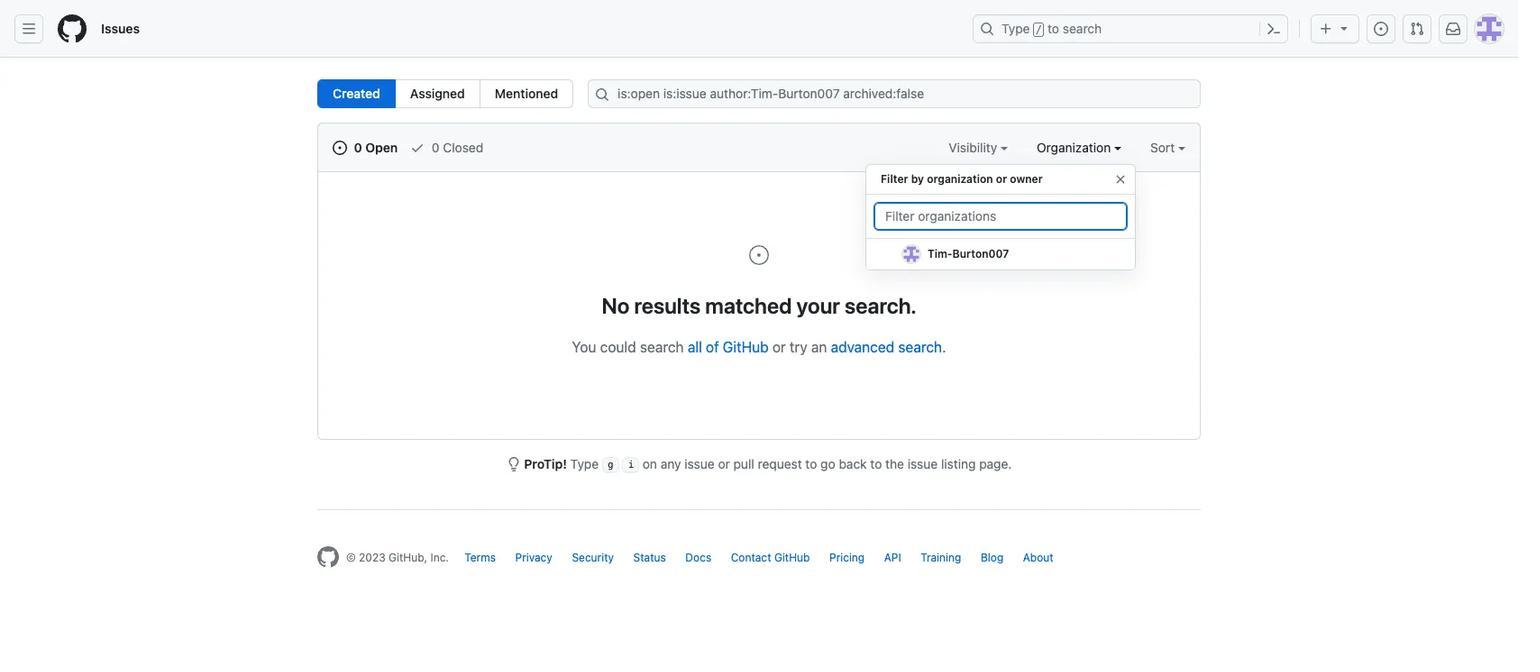 Task type: describe. For each thing, give the bounding box(es) containing it.
0 for open
[[354, 140, 362, 155]]

assigned
[[410, 86, 465, 101]]

about link
[[1023, 551, 1054, 565]]

0 horizontal spatial homepage image
[[58, 14, 87, 43]]

sort button
[[1150, 138, 1185, 157]]

try
[[790, 339, 807, 355]]

all
[[688, 339, 702, 355]]

Filter organizations text field
[[874, 202, 1128, 231]]

mentioned
[[495, 86, 558, 101]]

0 closed
[[428, 140, 483, 155]]

you
[[572, 339, 596, 355]]

pull
[[733, 456, 754, 471]]

tim-burton007 link
[[866, 239, 1135, 270]]

0 vertical spatial issue opened image
[[1374, 22, 1388, 36]]

visibility button
[[949, 138, 1008, 157]]

search.
[[845, 293, 917, 318]]

0 horizontal spatial search
[[640, 339, 684, 355]]

of
[[706, 339, 719, 355]]

on
[[643, 456, 657, 471]]

advanced
[[831, 339, 894, 355]]

github,
[[389, 551, 427, 565]]

closed
[[443, 140, 483, 155]]

protip! type g
[[524, 456, 614, 471]]

open
[[365, 140, 398, 155]]

no results matched your search.
[[602, 293, 917, 318]]

back
[[839, 456, 867, 471]]

pricing link
[[829, 551, 865, 565]]

status
[[633, 551, 666, 565]]

or inside menu
[[996, 172, 1007, 186]]

all of github link
[[688, 339, 769, 355]]

2 vertical spatial or
[[718, 456, 730, 471]]

0 vertical spatial github
[[723, 339, 769, 355]]

assigned link
[[395, 79, 480, 108]]

1 horizontal spatial to
[[870, 456, 882, 471]]

i
[[628, 459, 634, 471]]

api
[[884, 551, 901, 565]]

triangle down image
[[1337, 21, 1351, 35]]

0 closed link
[[410, 138, 483, 157]]

0 for closed
[[432, 140, 440, 155]]

listing
[[941, 456, 976, 471]]

git pull request image
[[1410, 22, 1424, 36]]

you could search all of github or try an advanced search .
[[572, 339, 946, 355]]

1 horizontal spatial or
[[772, 339, 786, 355]]

©
[[346, 551, 356, 565]]

filter
[[881, 172, 908, 186]]

light bulb image
[[506, 457, 521, 471]]

type / to search
[[1002, 21, 1102, 36]]

2 horizontal spatial to
[[1048, 21, 1059, 36]]

the
[[885, 456, 904, 471]]

page.
[[979, 456, 1012, 471]]

pricing
[[829, 551, 865, 565]]

plus image
[[1319, 22, 1333, 36]]

0 horizontal spatial to
[[805, 456, 817, 471]]

docs link
[[685, 551, 711, 565]]

2 issue from the left
[[908, 456, 938, 471]]

tim-
[[928, 247, 953, 261]]

tim-burton007
[[928, 247, 1009, 261]]

organization
[[927, 172, 993, 186]]

no
[[602, 293, 630, 318]]

inc.
[[430, 551, 449, 565]]

check image
[[410, 141, 425, 155]]



Task type: locate. For each thing, give the bounding box(es) containing it.
training
[[921, 551, 961, 565]]

issue right the
[[908, 456, 938, 471]]

1 horizontal spatial search
[[898, 339, 942, 355]]

1 vertical spatial issue opened image
[[333, 141, 347, 155]]

terms link
[[465, 551, 496, 565]]

1 horizontal spatial issue opened image
[[1374, 22, 1388, 36]]

0 right check 'icon' at the left of the page
[[432, 140, 440, 155]]

results
[[634, 293, 701, 318]]

contact github
[[731, 551, 810, 565]]

mentioned link
[[479, 79, 574, 108]]

matched
[[705, 293, 792, 318]]

issues
[[101, 21, 140, 36]]

0 horizontal spatial 0
[[354, 140, 362, 155]]

go
[[821, 456, 835, 471]]

1 horizontal spatial issue
[[908, 456, 938, 471]]

1 horizontal spatial 0
[[432, 140, 440, 155]]

search
[[1063, 21, 1102, 36], [640, 339, 684, 355], [898, 339, 942, 355]]

0 open
[[351, 140, 398, 155]]

filter by organization menu
[[865, 157, 1136, 285]]

an
[[811, 339, 827, 355]]

search right /
[[1063, 21, 1102, 36]]

issue opened image left 0 open
[[333, 141, 347, 155]]

issue
[[684, 456, 715, 471], [908, 456, 938, 471]]

issue opened image left git pull request icon
[[1374, 22, 1388, 36]]

issues element
[[317, 79, 574, 108]]

1 horizontal spatial github
[[774, 551, 810, 565]]

footer containing © 2023 github, inc.
[[303, 510, 1215, 613]]

request
[[758, 456, 802, 471]]

training link
[[921, 551, 961, 565]]

0 vertical spatial type
[[1002, 21, 1030, 36]]

0 horizontal spatial or
[[718, 456, 730, 471]]

© 2023 github, inc.
[[346, 551, 449, 565]]

blog link
[[981, 551, 1004, 565]]

0 inside "link"
[[432, 140, 440, 155]]

contact github link
[[731, 551, 810, 565]]

organization
[[1037, 140, 1114, 155]]

to
[[1048, 21, 1059, 36], [805, 456, 817, 471], [870, 456, 882, 471]]

1 vertical spatial or
[[772, 339, 786, 355]]

/
[[1036, 23, 1042, 36]]

or
[[996, 172, 1007, 186], [772, 339, 786, 355], [718, 456, 730, 471]]

type left /
[[1002, 21, 1030, 36]]

github
[[723, 339, 769, 355], [774, 551, 810, 565]]

to left go
[[805, 456, 817, 471]]

g
[[608, 459, 614, 471]]

issue opened image
[[1374, 22, 1388, 36], [333, 141, 347, 155]]

search image
[[595, 87, 610, 102]]

2 0 from the left
[[432, 140, 440, 155]]

0 horizontal spatial issue opened image
[[333, 141, 347, 155]]

terms
[[465, 551, 496, 565]]

.
[[942, 339, 946, 355]]

homepage image left issues
[[58, 14, 87, 43]]

0 horizontal spatial issue
[[684, 456, 715, 471]]

protip!
[[524, 456, 567, 471]]

any
[[661, 456, 681, 471]]

could
[[600, 339, 636, 355]]

0 left the open
[[354, 140, 362, 155]]

github right of
[[723, 339, 769, 355]]

to left the
[[870, 456, 882, 471]]

footer
[[303, 510, 1215, 613]]

or left 'try'
[[772, 339, 786, 355]]

command palette image
[[1267, 22, 1281, 36]]

0
[[354, 140, 362, 155], [432, 140, 440, 155]]

issue right any
[[684, 456, 715, 471]]

0 horizontal spatial type
[[570, 456, 599, 471]]

issue opened image inside 0 open link
[[333, 141, 347, 155]]

0 horizontal spatial github
[[723, 339, 769, 355]]

about
[[1023, 551, 1054, 565]]

1 horizontal spatial type
[[1002, 21, 1030, 36]]

burton007
[[953, 247, 1009, 261]]

docs
[[685, 551, 711, 565]]

1 horizontal spatial homepage image
[[317, 547, 339, 568]]

search left all
[[640, 339, 684, 355]]

github right contact
[[774, 551, 810, 565]]

type
[[1002, 21, 1030, 36], [570, 456, 599, 471]]

security link
[[572, 551, 614, 565]]

0 vertical spatial homepage image
[[58, 14, 87, 43]]

issue opened image
[[748, 244, 770, 266]]

type left g
[[570, 456, 599, 471]]

notifications image
[[1446, 22, 1460, 36]]

security
[[572, 551, 614, 565]]

@tim burton007 image
[[902, 245, 920, 263]]

organization button
[[1037, 138, 1122, 157]]

or left owner
[[996, 172, 1007, 186]]

owner
[[1010, 172, 1043, 186]]

Issues search field
[[588, 79, 1201, 108]]

sort
[[1150, 140, 1175, 155]]

api link
[[884, 551, 901, 565]]

2 horizontal spatial search
[[1063, 21, 1102, 36]]

blog
[[981, 551, 1004, 565]]

search down search.
[[898, 339, 942, 355]]

privacy
[[515, 551, 552, 565]]

by
[[911, 172, 924, 186]]

to right /
[[1048, 21, 1059, 36]]

close menu image
[[1113, 172, 1128, 187]]

advanced search link
[[831, 339, 942, 355]]

homepage image inside footer
[[317, 547, 339, 568]]

contact
[[731, 551, 771, 565]]

github inside footer
[[774, 551, 810, 565]]

i on any issue or pull request to go back to the issue listing page.
[[628, 456, 1012, 471]]

filter by organization or owner
[[881, 172, 1043, 186]]

privacy link
[[515, 551, 552, 565]]

or left pull
[[718, 456, 730, 471]]

0 open link
[[333, 138, 398, 157]]

2023
[[359, 551, 386, 565]]

homepage image left "©"
[[317, 547, 339, 568]]

your
[[797, 293, 840, 318]]

homepage image
[[58, 14, 87, 43], [317, 547, 339, 568]]

1 0 from the left
[[354, 140, 362, 155]]

visibility
[[949, 140, 1001, 155]]

1 vertical spatial type
[[570, 456, 599, 471]]

Search all issues text field
[[588, 79, 1201, 108]]

status link
[[633, 551, 666, 565]]

1 vertical spatial github
[[774, 551, 810, 565]]

1 issue from the left
[[684, 456, 715, 471]]

2 horizontal spatial or
[[996, 172, 1007, 186]]

1 vertical spatial homepage image
[[317, 547, 339, 568]]

0 vertical spatial or
[[996, 172, 1007, 186]]



Task type: vqa. For each thing, say whether or not it's contained in the screenshot.
GITHUB in the footer
yes



